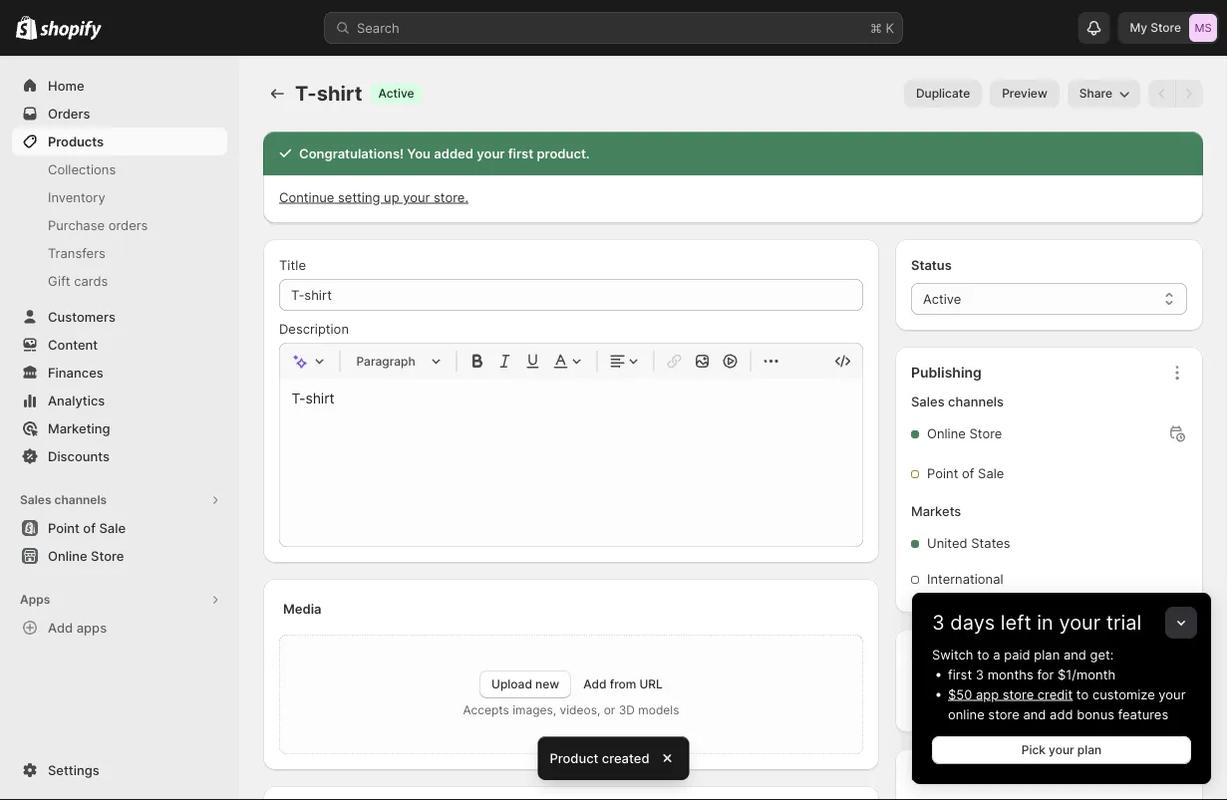 Task type: describe. For each thing, give the bounding box(es) containing it.
upload new
[[492, 677, 560, 692]]

content link
[[12, 331, 227, 359]]

1 horizontal spatial online
[[927, 426, 966, 442]]

online store button
[[0, 542, 239, 570]]

days
[[950, 611, 995, 635]]

previous image
[[1153, 84, 1172, 104]]

orders link
[[12, 100, 227, 128]]

point of sale button
[[0, 514, 239, 542]]

sales
[[981, 699, 1012, 715]]

your right up
[[403, 189, 430, 205]]

0 vertical spatial store
[[1151, 20, 1181, 35]]

transfers
[[48, 245, 105, 261]]

for
[[1037, 667, 1054, 682]]

settings
[[48, 763, 99, 778]]

1 horizontal spatial point
[[927, 466, 958, 482]]

1 horizontal spatial plan
[[1078, 743, 1102, 758]]

channels inside button
[[54, 493, 107, 507]]

products link
[[12, 128, 227, 156]]

0 vertical spatial plan
[[1034, 647, 1060, 662]]

markets
[[911, 504, 961, 519]]

trial
[[1106, 611, 1142, 635]]

add for add from url
[[583, 677, 607, 692]]

1 horizontal spatial store
[[970, 426, 1002, 442]]

marketing
[[48, 421, 110, 436]]

paragraph
[[356, 354, 415, 368]]

models
[[638, 703, 679, 718]]

add apps button
[[12, 614, 227, 642]]

recent
[[938, 699, 977, 715]]

$50 app store credit link
[[948, 687, 1073, 702]]

gift cards link
[[12, 267, 227, 295]]

get:
[[1090, 647, 1114, 662]]

display
[[986, 679, 1029, 695]]

product created
[[550, 751, 650, 766]]

0 vertical spatial point of sale
[[927, 466, 1004, 482]]

title
[[279, 257, 306, 273]]

preview button
[[990, 80, 1060, 108]]

share
[[1080, 86, 1113, 101]]

paragraph button
[[348, 349, 448, 373]]

features
[[1118, 707, 1169, 722]]

upload
[[492, 677, 532, 692]]

store inside to customize your online store and add bonus features
[[988, 707, 1020, 722]]

apps button
[[12, 586, 227, 614]]

and for store
[[1023, 707, 1046, 722]]

apps
[[20, 593, 50, 607]]

online store inside online store link
[[48, 548, 124, 564]]

congratulations! you added your first product.
[[299, 146, 590, 161]]

marketing link
[[12, 415, 227, 443]]

congratulations!
[[299, 146, 404, 161]]

your right 'added'
[[477, 146, 505, 161]]

active for status
[[923, 291, 962, 307]]

switch
[[932, 647, 974, 662]]

insights will display when the product has had recent sales
[[911, 679, 1167, 715]]

search
[[357, 20, 400, 35]]

active for t-shirt
[[378, 86, 414, 101]]

add from url button
[[583, 677, 663, 692]]

duplicate
[[916, 86, 970, 101]]

home
[[48, 78, 84, 93]]

product.
[[537, 146, 590, 161]]

in
[[1037, 611, 1054, 635]]

1 horizontal spatial sales channels
[[911, 394, 1004, 410]]

3 days left in your trial
[[932, 611, 1142, 635]]

customers
[[48, 309, 116, 325]]

the
[[1070, 679, 1090, 695]]

continue setting up your store.
[[279, 189, 469, 205]]

from
[[610, 677, 636, 692]]

0 vertical spatial to
[[977, 647, 990, 662]]

point of sale link
[[12, 514, 227, 542]]

created
[[602, 751, 650, 766]]

first inside 3 days left in your trial element
[[948, 667, 972, 682]]

to customize your online store and add bonus features
[[948, 687, 1186, 722]]

online inside "button"
[[48, 548, 87, 564]]

your inside 3 days left in your trial dropdown button
[[1059, 611, 1101, 635]]

videos,
[[560, 703, 601, 718]]

accepts
[[463, 703, 509, 718]]

1 horizontal spatial channels
[[948, 394, 1004, 410]]

continue
[[279, 189, 334, 205]]

and for plan
[[1064, 647, 1087, 662]]

sale inside button
[[99, 520, 126, 536]]

0 vertical spatial sale
[[978, 466, 1004, 482]]

sales inside button
[[20, 493, 51, 507]]

home link
[[12, 72, 227, 100]]

Title text field
[[279, 279, 863, 311]]

inventory link
[[12, 183, 227, 211]]

of inside button
[[83, 520, 96, 536]]

purchase orders
[[48, 217, 148, 233]]

left
[[1001, 611, 1032, 635]]

analytics
[[48, 393, 105, 408]]

3 days left in your trial element
[[912, 645, 1211, 785]]

organization
[[964, 768, 1042, 784]]

add apps
[[48, 620, 107, 636]]

finances
[[48, 365, 103, 380]]

states
[[971, 536, 1011, 551]]

$1/month
[[1058, 667, 1116, 682]]

bonus
[[1077, 707, 1115, 722]]

my store image
[[1189, 14, 1217, 42]]

description
[[279, 321, 349, 336]]

paid
[[1004, 647, 1031, 662]]

0 vertical spatial online store
[[927, 426, 1002, 442]]

customers link
[[12, 303, 227, 331]]

1 horizontal spatial shopify image
[[40, 20, 102, 40]]

insights for insights
[[911, 648, 961, 663]]

⌘ k
[[870, 20, 894, 35]]



Task type: vqa. For each thing, say whether or not it's contained in the screenshot.
the in
yes



Task type: locate. For each thing, give the bounding box(es) containing it.
add left the apps
[[48, 620, 73, 636]]

1 horizontal spatial online store
[[927, 426, 1002, 442]]

0 horizontal spatial point
[[48, 520, 80, 536]]

3 days left in your trial button
[[912, 593, 1211, 635]]

and up $1/month at right bottom
[[1064, 647, 1087, 662]]

1 insights from the top
[[911, 648, 961, 663]]

product down accepts images, videos, or 3d models
[[550, 751, 599, 766]]

accepts images, videos, or 3d models
[[463, 703, 679, 718]]

0 vertical spatial sales channels
[[911, 394, 1004, 410]]

1 vertical spatial online
[[48, 548, 87, 564]]

share button
[[1068, 80, 1141, 108]]

0 vertical spatial first
[[508, 146, 534, 161]]

and
[[1064, 647, 1087, 662], [1023, 707, 1046, 722]]

store
[[1151, 20, 1181, 35], [970, 426, 1002, 442], [91, 548, 124, 564]]

plan up the for
[[1034, 647, 1060, 662]]

has
[[1145, 679, 1167, 695]]

you
[[407, 146, 431, 161]]

0 horizontal spatial to
[[977, 647, 990, 662]]

1 vertical spatial store
[[988, 707, 1020, 722]]

1 vertical spatial active
[[923, 291, 962, 307]]

will
[[963, 679, 982, 695]]

had
[[911, 699, 934, 715]]

insights up had in the bottom right of the page
[[911, 679, 959, 695]]

0 horizontal spatial product
[[550, 751, 599, 766]]

1 vertical spatial point
[[48, 520, 80, 536]]

and inside to customize your online store and add bonus features
[[1023, 707, 1046, 722]]

0 vertical spatial sales
[[911, 394, 945, 410]]

plan down the 'bonus'
[[1078, 743, 1102, 758]]

sales channels inside button
[[20, 493, 107, 507]]

1 horizontal spatial of
[[962, 466, 975, 482]]

3
[[932, 611, 945, 635], [976, 667, 984, 682]]

transfers link
[[12, 239, 227, 267]]

add
[[1050, 707, 1073, 722]]

0 horizontal spatial channels
[[54, 493, 107, 507]]

of down sales channels button
[[83, 520, 96, 536]]

1 horizontal spatial to
[[1077, 687, 1089, 702]]

when
[[1033, 679, 1066, 695]]

0 horizontal spatial shopify image
[[16, 16, 37, 40]]

3 left days
[[932, 611, 945, 635]]

active down status
[[923, 291, 962, 307]]

images,
[[513, 703, 557, 718]]

add left from
[[583, 677, 607, 692]]

0 vertical spatial product
[[550, 751, 599, 766]]

0 vertical spatial and
[[1064, 647, 1087, 662]]

continue setting up your store. link
[[279, 189, 469, 205]]

added
[[434, 146, 474, 161]]

store down months
[[1003, 687, 1034, 702]]

preview
[[1002, 86, 1048, 101]]

product
[[1094, 679, 1141, 695]]

sale down sales channels button
[[99, 520, 126, 536]]

$50 app store credit
[[948, 687, 1073, 702]]

purchase
[[48, 217, 105, 233]]

1 vertical spatial point of sale
[[48, 520, 126, 536]]

your inside pick your plan link
[[1049, 743, 1074, 758]]

2 insights from the top
[[911, 679, 959, 695]]

channels down publishing
[[948, 394, 1004, 410]]

⌘
[[870, 20, 882, 35]]

url
[[640, 677, 663, 692]]

0 horizontal spatial sale
[[99, 520, 126, 536]]

store inside "button"
[[91, 548, 124, 564]]

months
[[988, 667, 1034, 682]]

sales channels down publishing
[[911, 394, 1004, 410]]

publishing
[[911, 364, 982, 381]]

0 vertical spatial online
[[927, 426, 966, 442]]

point of sale inside button
[[48, 520, 126, 536]]

2 vertical spatial store
[[91, 548, 124, 564]]

add for add apps
[[48, 620, 73, 636]]

1 vertical spatial sales
[[20, 493, 51, 507]]

orders
[[108, 217, 148, 233]]

1 horizontal spatial 3
[[976, 667, 984, 682]]

3 inside dropdown button
[[932, 611, 945, 635]]

1 vertical spatial 3
[[976, 667, 984, 682]]

product left organization
[[911, 768, 961, 784]]

1 horizontal spatial point of sale
[[927, 466, 1004, 482]]

first left product.
[[508, 146, 534, 161]]

store down $50 app store credit link
[[988, 707, 1020, 722]]

your right the pick at the bottom right of page
[[1049, 743, 1074, 758]]

1 vertical spatial sales channels
[[20, 493, 107, 507]]

1 vertical spatial channels
[[54, 493, 107, 507]]

2 horizontal spatial store
[[1151, 20, 1181, 35]]

online store
[[927, 426, 1002, 442], [48, 548, 124, 564]]

your up features
[[1159, 687, 1186, 702]]

content
[[48, 337, 98, 352]]

0 horizontal spatial plan
[[1034, 647, 1060, 662]]

active right shirt
[[378, 86, 414, 101]]

insights for insights will display when the product has had recent sales
[[911, 679, 959, 695]]

3d
[[619, 703, 635, 718]]

1 vertical spatial plan
[[1078, 743, 1102, 758]]

gift
[[48, 273, 70, 289]]

first
[[508, 146, 534, 161], [948, 667, 972, 682]]

0 horizontal spatial active
[[378, 86, 414, 101]]

0 vertical spatial store
[[1003, 687, 1034, 702]]

0 horizontal spatial sales channels
[[20, 493, 107, 507]]

point of sale up markets
[[927, 466, 1004, 482]]

0 horizontal spatial online store
[[48, 548, 124, 564]]

to
[[977, 647, 990, 662], [1077, 687, 1089, 702]]

apps
[[76, 620, 107, 636]]

add inside 'button'
[[48, 620, 73, 636]]

to left the a
[[977, 647, 990, 662]]

t-
[[295, 81, 317, 106]]

switch to a paid plan and get:
[[932, 647, 1114, 662]]

1 vertical spatial store
[[970, 426, 1002, 442]]

your inside to customize your online store and add bonus features
[[1159, 687, 1186, 702]]

0 horizontal spatial sales
[[20, 493, 51, 507]]

collections
[[48, 162, 116, 177]]

online
[[948, 707, 985, 722]]

international
[[927, 572, 1004, 587]]

your right in
[[1059, 611, 1101, 635]]

0 vertical spatial add
[[48, 620, 73, 636]]

0 vertical spatial of
[[962, 466, 975, 482]]

online down publishing
[[927, 426, 966, 442]]

purchase orders link
[[12, 211, 227, 239]]

0 vertical spatial point
[[927, 466, 958, 482]]

0 horizontal spatial add
[[48, 620, 73, 636]]

or
[[604, 703, 615, 718]]

1 vertical spatial sale
[[99, 520, 126, 536]]

1 vertical spatial insights
[[911, 679, 959, 695]]

orders
[[48, 106, 90, 121]]

inventory
[[48, 189, 105, 205]]

to inside to customize your online store and add bonus features
[[1077, 687, 1089, 702]]

media
[[283, 601, 322, 617]]

store down point of sale link
[[91, 548, 124, 564]]

1 horizontal spatial first
[[948, 667, 972, 682]]

1 horizontal spatial sale
[[978, 466, 1004, 482]]

0 vertical spatial channels
[[948, 394, 1004, 410]]

next image
[[1179, 84, 1199, 104]]

pick
[[1022, 743, 1046, 758]]

add from url
[[583, 677, 663, 692]]

0 vertical spatial 3
[[932, 611, 945, 635]]

k
[[886, 20, 894, 35]]

1 vertical spatial and
[[1023, 707, 1046, 722]]

point of sale
[[927, 466, 1004, 482], [48, 520, 126, 536]]

online store down point of sale link
[[48, 548, 124, 564]]

store.
[[434, 189, 469, 205]]

insights inside insights will display when the product has had recent sales
[[911, 679, 959, 695]]

1 horizontal spatial sales
[[911, 394, 945, 410]]

sales down discounts at the bottom left of the page
[[20, 493, 51, 507]]

point inside button
[[48, 520, 80, 536]]

setting
[[338, 189, 380, 205]]

point
[[927, 466, 958, 482], [48, 520, 80, 536]]

store right my
[[1151, 20, 1181, 35]]

1 horizontal spatial active
[[923, 291, 962, 307]]

1 vertical spatial to
[[1077, 687, 1089, 702]]

online up apps
[[48, 548, 87, 564]]

$50
[[948, 687, 972, 702]]

first 3 months for $1/month
[[948, 667, 1116, 682]]

duplicate button
[[904, 80, 982, 108]]

1 vertical spatial of
[[83, 520, 96, 536]]

sales down publishing
[[911, 394, 945, 410]]

0 vertical spatial insights
[[911, 648, 961, 663]]

0 horizontal spatial point of sale
[[48, 520, 126, 536]]

1 vertical spatial add
[[583, 677, 607, 692]]

1 vertical spatial online store
[[48, 548, 124, 564]]

online store down publishing
[[927, 426, 1002, 442]]

customize
[[1093, 687, 1155, 702]]

to down $1/month at right bottom
[[1077, 687, 1089, 702]]

and left add
[[1023, 707, 1046, 722]]

1 horizontal spatial add
[[583, 677, 607, 692]]

sale up states
[[978, 466, 1004, 482]]

point up markets
[[927, 466, 958, 482]]

point down sales channels button
[[48, 520, 80, 536]]

sales
[[911, 394, 945, 410], [20, 493, 51, 507]]

discounts
[[48, 449, 110, 464]]

3 up app
[[976, 667, 984, 682]]

cards
[[74, 273, 108, 289]]

product for product created
[[550, 751, 599, 766]]

app
[[976, 687, 999, 702]]

sales channels
[[911, 394, 1004, 410], [20, 493, 107, 507]]

sales channels down discounts at the bottom left of the page
[[20, 493, 107, 507]]

first up $50
[[948, 667, 972, 682]]

product for product organization
[[911, 768, 961, 784]]

product organization
[[911, 768, 1042, 784]]

sales channels button
[[12, 487, 227, 514]]

online store link
[[12, 542, 227, 570]]

0 horizontal spatial online
[[48, 548, 87, 564]]

finances link
[[12, 359, 227, 387]]

0 horizontal spatial first
[[508, 146, 534, 161]]

store down publishing
[[970, 426, 1002, 442]]

0 horizontal spatial 3
[[932, 611, 945, 635]]

0 horizontal spatial store
[[91, 548, 124, 564]]

insights up $50
[[911, 648, 961, 663]]

1 vertical spatial first
[[948, 667, 972, 682]]

of up 'united states'
[[962, 466, 975, 482]]

shopify image
[[16, 16, 37, 40], [40, 20, 102, 40]]

0 vertical spatial active
[[378, 86, 414, 101]]

point of sale down sales channels button
[[48, 520, 126, 536]]

settings link
[[12, 757, 227, 785]]

1 horizontal spatial and
[[1064, 647, 1087, 662]]

gift cards
[[48, 273, 108, 289]]

0 horizontal spatial of
[[83, 520, 96, 536]]

0 horizontal spatial and
[[1023, 707, 1046, 722]]

1 horizontal spatial product
[[911, 768, 961, 784]]

products
[[48, 134, 104, 149]]

channels down discounts at the bottom left of the page
[[54, 493, 107, 507]]

united
[[927, 536, 968, 551]]

1 vertical spatial product
[[911, 768, 961, 784]]



